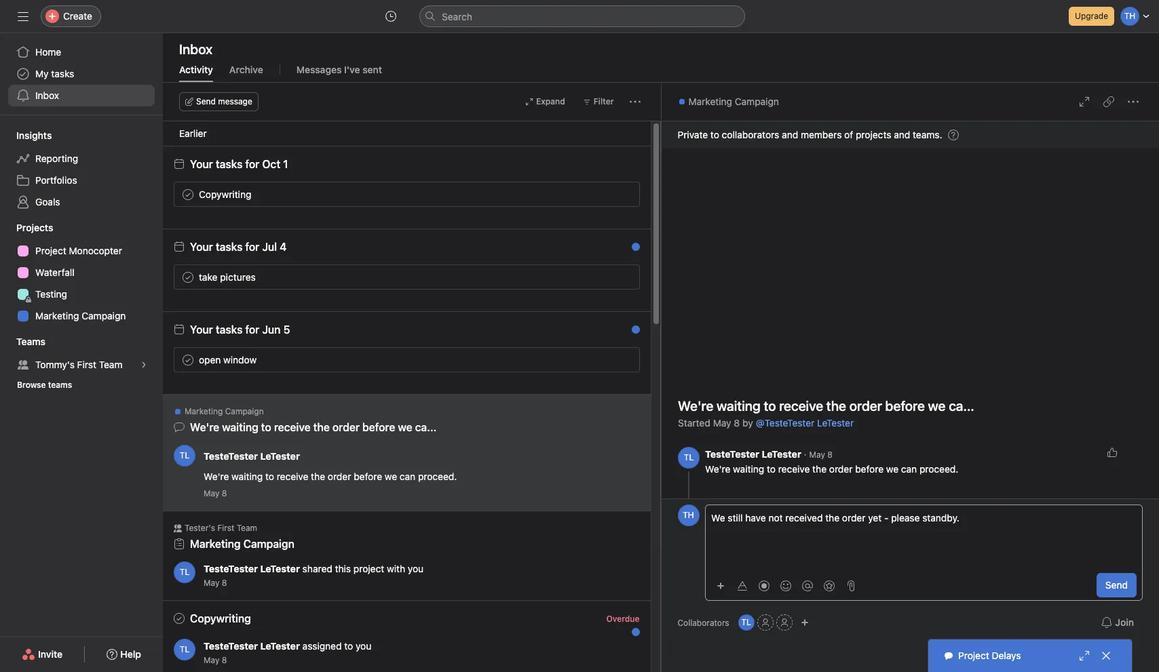 Task type: vqa. For each thing, say whether or not it's contained in the screenshot.
WE'RE in We're waiting to receive the order before we can proceed. May 8
yes



Task type: locate. For each thing, give the bounding box(es) containing it.
we're up we
[[705, 464, 731, 475]]

inbox up activity
[[179, 41, 213, 57]]

first inside 'link'
[[77, 359, 96, 371]]

1 vertical spatial inbox
[[35, 90, 59, 101]]

expand project delays image
[[1080, 651, 1091, 662]]

proceed. down we ca...
[[418, 471, 457, 483]]

waiting inside we're waiting to receive the order before we ca... started may 8 by @testetester letester
[[717, 399, 761, 414]]

for left jul
[[245, 241, 260, 253]]

0 vertical spatial inbox
[[179, 41, 213, 57]]

project monocopter
[[35, 245, 122, 257]]

0 horizontal spatial first
[[77, 359, 96, 371]]

2 your from the top
[[190, 241, 213, 253]]

we inside we're waiting to receive the order before we ca... started may 8 by @testetester letester
[[928, 399, 946, 414]]

order up @testetester letester link
[[850, 399, 882, 414]]

team left see details, tommy's first team icon
[[99, 359, 123, 371]]

we're inside the we're waiting to receive the order before we can proceed. may 8
[[204, 471, 229, 483]]

1 horizontal spatial proceed.
[[920, 464, 959, 475]]

2 completed image from the top
[[180, 352, 196, 368]]

waterfall link
[[8, 262, 155, 284]]

ca...
[[949, 399, 975, 414]]

for for jul
[[245, 241, 260, 253]]

0 horizontal spatial marketing
[[35, 310, 79, 322]]

full screen image
[[1080, 96, 1091, 107]]

testetester letester link inside we're waiting to receive the order before we ca... dialog
[[705, 449, 802, 460]]

we're waiting to receive the order before we ca... dialog
[[662, 83, 1160, 673]]

your up take
[[190, 241, 213, 253]]

completed image
[[180, 269, 196, 286], [180, 352, 196, 368]]

0 vertical spatial marketing campaign
[[689, 96, 780, 107]]

order for we're waiting to receive the order before we can proceed. may 8
[[328, 471, 351, 483]]

add or remove collaborators image
[[801, 619, 809, 627]]

proceed.
[[920, 464, 959, 475], [418, 471, 457, 483]]

record a video image
[[759, 581, 770, 592]]

the inside the we're waiting to receive the order before we can proceed. may 8
[[311, 471, 325, 483]]

create
[[63, 10, 92, 22]]

to inside testetester letester assigned to you may 8
[[344, 641, 353, 653]]

teams
[[16, 336, 46, 348]]

toolbar inside we're waiting to receive the order before we ca... dialog
[[711, 576, 861, 596]]

3 for from the top
[[245, 324, 260, 336]]

send inside we're waiting to receive the order before we ca... dialog
[[1106, 580, 1129, 591]]

1 horizontal spatial campaign
[[225, 407, 264, 417]]

0 vertical spatial send
[[196, 96, 216, 107]]

testetester letester link for ·
[[705, 449, 802, 460]]

1 completed checkbox from the top
[[180, 269, 196, 286]]

tl down tester's
[[180, 568, 190, 578]]

0 horizontal spatial campaign
[[82, 310, 126, 322]]

the up @testetester letester link
[[827, 399, 847, 414]]

testetester inside testetester letester assigned to you may 8
[[204, 641, 258, 653]]

pictures
[[220, 271, 256, 283]]

0 vertical spatial team
[[99, 359, 123, 371]]

receive down ·
[[778, 464, 810, 475]]

first
[[77, 359, 96, 371], [218, 524, 234, 534]]

we're waiting to receive the order before we ca... link
[[678, 399, 975, 414]]

letester left shared
[[260, 564, 300, 575]]

can inside the we're waiting to receive the order before we can proceed. may 8
[[400, 471, 416, 483]]

before for we're waiting to receive the order before we can proceed. may 8
[[354, 471, 382, 483]]

waiting down testetester letester · may 8
[[733, 464, 764, 475]]

1
[[283, 158, 288, 170]]

marketing campaign link
[[678, 94, 780, 109], [8, 306, 155, 327]]

campaign down testing link
[[82, 310, 126, 322]]

completed image for your tasks for jul 4
[[180, 269, 196, 286]]

tl button down started
[[678, 448, 700, 469]]

0 horizontal spatial more actions image
[[630, 96, 641, 107]]

marketing inside we're waiting to receive the order before we ca... dialog
[[689, 96, 733, 107]]

add to bookmarks image
[[603, 617, 614, 628]]

to inside the we're waiting to receive the order before we can proceed. may 8
[[266, 471, 274, 483]]

1 horizontal spatial we
[[886, 464, 899, 475]]

team inside 'link'
[[99, 359, 123, 371]]

letester for project
[[260, 564, 300, 575]]

we're up 'testetester letester'
[[190, 422, 219, 434]]

1 horizontal spatial first
[[218, 524, 234, 534]]

letester left assigned at the bottom left
[[260, 641, 300, 653]]

1 horizontal spatial send
[[1106, 580, 1129, 591]]

team up marketing campaign
[[237, 524, 257, 534]]

portfolios
[[35, 175, 77, 186]]

tester's first team
[[185, 524, 257, 534]]

tl button
[[174, 445, 196, 467], [678, 448, 700, 469], [174, 562, 196, 584], [739, 615, 755, 632], [174, 640, 196, 661]]

testetester for testetester letester
[[204, 451, 258, 462]]

toolbar
[[711, 576, 861, 596]]

testetester letester link for shared this project with you
[[204, 564, 300, 575]]

your for your tasks for jul 4
[[190, 241, 213, 253]]

waiting for we're waiting to receive the order before we can proceed.
[[733, 464, 764, 475]]

1 vertical spatial marketing
[[35, 310, 79, 322]]

2 more actions image from the left
[[1129, 96, 1140, 107]]

8 inside testetester letester shared this project with you may 8
[[222, 579, 227, 589]]

1 vertical spatial completed checkbox
[[180, 352, 196, 368]]

tasks
[[51, 68, 74, 79], [216, 158, 243, 170], [216, 241, 243, 253], [216, 324, 243, 336]]

we're up started
[[678, 399, 714, 414]]

order up the we're waiting to receive the order before we can proceed. may 8
[[333, 422, 360, 434]]

2 vertical spatial marketing campaign
[[185, 407, 264, 417]]

attach a file or paste an image image
[[846, 581, 857, 592]]

before for we're waiting to receive the order before we ca... started may 8 by @testetester letester
[[886, 399, 925, 414]]

by
[[743, 418, 753, 429]]

campaign inside we're waiting to receive the order before we ca... dialog
[[735, 96, 780, 107]]

emoji image
[[781, 581, 791, 592]]

you
[[408, 564, 424, 575], [356, 641, 372, 653]]

1 vertical spatial you
[[356, 641, 372, 653]]

2 horizontal spatial marketing
[[689, 96, 733, 107]]

2 vertical spatial campaign
[[225, 407, 264, 417]]

5
[[284, 324, 290, 336]]

upgrade button
[[1070, 7, 1115, 26]]

tasks right my
[[51, 68, 74, 79]]

upgrade
[[1076, 11, 1109, 21]]

projects
[[856, 129, 892, 141]]

waiting inside the we're waiting to receive the order before we can proceed. may 8
[[232, 471, 263, 483]]

you inside testetester letester assigned to you may 8
[[356, 641, 372, 653]]

project
[[35, 245, 66, 257]]

2 archive notification image from the top
[[625, 617, 636, 628]]

archive notification image
[[625, 245, 636, 256]]

testetester inside we're waiting to receive the order before we ca... dialog
[[705, 449, 760, 460]]

1 vertical spatial team
[[237, 524, 257, 534]]

we're waiting to receive the order before we can proceed. may 8
[[204, 471, 457, 499]]

2 and from the left
[[895, 129, 911, 141]]

completed image left take
[[180, 269, 196, 286]]

started
[[678, 418, 710, 429]]

receive up 'testetester letester'
[[274, 422, 311, 434]]

3 your from the top
[[190, 324, 213, 336]]

order for we're waiting to receive the order before we ca...
[[333, 422, 360, 434]]

the right received
[[826, 513, 840, 524]]

0 horizontal spatial we
[[385, 471, 397, 483]]

order left yet
[[842, 513, 866, 524]]

2 for from the top
[[245, 241, 260, 253]]

0 vertical spatial marketing campaign link
[[678, 94, 780, 109]]

take pictures
[[199, 271, 256, 283]]

order up we still have not received the order yet - please standby.
[[829, 464, 853, 475]]

copywriting
[[199, 188, 252, 200], [190, 613, 251, 625]]

messages
[[297, 64, 342, 75]]

campaign up 'testetester letester'
[[225, 407, 264, 417]]

1 horizontal spatial marketing campaign
[[185, 407, 264, 417]]

we're for we're waiting to receive the order before we can proceed. may 8
[[204, 471, 229, 483]]

to down testetester letester · may 8
[[767, 464, 776, 475]]

and
[[782, 129, 799, 141], [895, 129, 911, 141]]

to up 'testetester letester'
[[261, 422, 271, 434]]

team for tester's first team
[[237, 524, 257, 534]]

Completed checkbox
[[180, 269, 196, 286], [180, 352, 196, 368]]

tasks left oct
[[216, 158, 243, 170]]

0 horizontal spatial and
[[782, 129, 799, 141]]

before inside we're waiting to receive the order before we ca... started may 8 by @testetester letester
[[886, 399, 925, 414]]

letester inside testetester letester shared this project with you may 8
[[260, 564, 300, 575]]

tl down started
[[684, 453, 694, 463]]

inbox down my
[[35, 90, 59, 101]]

marketing campaign up "collaborators"
[[689, 96, 780, 107]]

more actions image
[[630, 96, 641, 107], [1129, 96, 1140, 107]]

may
[[713, 418, 731, 429], [809, 450, 825, 460], [204, 489, 220, 499], [204, 579, 220, 589], [204, 656, 220, 666]]

order
[[850, 399, 882, 414], [333, 422, 360, 434], [829, 464, 853, 475], [328, 471, 351, 483], [842, 513, 866, 524]]

take
[[199, 271, 218, 283]]

1 vertical spatial marketing campaign link
[[8, 306, 155, 327]]

0 vertical spatial you
[[408, 564, 424, 575]]

0 vertical spatial for
[[245, 158, 260, 170]]

send for send message
[[196, 96, 216, 107]]

1 vertical spatial marketing campaign
[[35, 310, 126, 322]]

more actions image right copy link "icon"
[[1129, 96, 1140, 107]]

0 horizontal spatial marketing campaign link
[[8, 306, 155, 327]]

your tasks for jun 5
[[190, 324, 290, 336]]

order for we're waiting to receive the order before we can proceed.
[[829, 464, 853, 475]]

receive for we're waiting to receive the order before we ca... started may 8 by @testetester letester
[[779, 399, 823, 414]]

1 horizontal spatial can
[[901, 464, 917, 475]]

your
[[190, 158, 213, 170], [190, 241, 213, 253], [190, 324, 213, 336]]

the up the we're waiting to receive the order before we can proceed. may 8
[[314, 422, 330, 434]]

invite
[[38, 649, 63, 661]]

and left teams.
[[895, 129, 911, 141]]

2 horizontal spatial marketing campaign
[[689, 96, 780, 107]]

receive for we're waiting to receive the order before we can proceed.
[[778, 464, 810, 475]]

waiting up 'testetester letester'
[[222, 422, 259, 434]]

at mention image
[[802, 581, 813, 592]]

letester left ·
[[762, 449, 802, 460]]

receive down 'testetester letester'
[[277, 471, 309, 483]]

waiting
[[717, 399, 761, 414], [222, 422, 259, 434], [733, 464, 764, 475], [232, 471, 263, 483]]

2 vertical spatial your
[[190, 324, 213, 336]]

marketing down testing
[[35, 310, 79, 322]]

1 horizontal spatial team
[[237, 524, 257, 534]]

1 horizontal spatial marketing campaign link
[[678, 94, 780, 109]]

1 vertical spatial completed image
[[180, 352, 196, 368]]

1 vertical spatial send
[[1106, 580, 1129, 591]]

to up the '@testetester'
[[764, 399, 776, 414]]

for left oct
[[245, 158, 260, 170]]

testetester letester
[[204, 451, 300, 462]]

may inside testetester letester shared this project with you may 8
[[204, 579, 220, 589]]

2 horizontal spatial we
[[928, 399, 946, 414]]

1 horizontal spatial you
[[408, 564, 424, 575]]

we're down 'testetester letester'
[[204, 471, 229, 483]]

archive notification image
[[625, 328, 636, 339], [625, 617, 636, 628]]

send up join button
[[1106, 580, 1129, 591]]

1 horizontal spatial and
[[895, 129, 911, 141]]

you inside testetester letester shared this project with you may 8
[[408, 564, 424, 575]]

your up open
[[190, 324, 213, 336]]

completed image for your tasks for jun 5
[[180, 352, 196, 368]]

1 vertical spatial first
[[218, 524, 234, 534]]

before inside the we're waiting to receive the order before we can proceed. may 8
[[354, 471, 382, 483]]

0 horizontal spatial marketing campaign
[[35, 310, 126, 322]]

invite button
[[13, 643, 71, 668]]

1 your from the top
[[190, 158, 213, 170]]

marketing down open
[[185, 407, 223, 417]]

0 vertical spatial archive notification image
[[625, 328, 636, 339]]

letester for 8
[[762, 449, 802, 460]]

proceed. up standby.
[[920, 464, 959, 475]]

tasks up open window
[[216, 324, 243, 336]]

0 horizontal spatial can
[[400, 471, 416, 483]]

0 vertical spatial marketing
[[689, 96, 733, 107]]

we're
[[678, 399, 714, 414], [190, 422, 219, 434], [705, 464, 731, 475], [204, 471, 229, 483]]

see details, tommy's first team image
[[140, 361, 148, 369]]

completed checkbox left open
[[180, 352, 196, 368]]

waiting for we're waiting to receive the order before we ca... started may 8 by @testetester letester
[[717, 399, 761, 414]]

for for oct
[[245, 158, 260, 170]]

0 horizontal spatial you
[[356, 641, 372, 653]]

the inside we're waiting to receive the order before we ca... started may 8 by @testetester letester
[[827, 399, 847, 414]]

hide sidebar image
[[18, 11, 29, 22]]

1 for from the top
[[245, 158, 260, 170]]

campaign up "collaborators"
[[735, 96, 780, 107]]

testetester for testetester letester assigned to you may 8
[[204, 641, 258, 653]]

tommy's first team
[[35, 359, 123, 371]]

proceed. inside we're waiting to receive the order before we ca... dialog
[[920, 464, 959, 475]]

receive inside the we're waiting to receive the order before we can proceed. may 8
[[277, 471, 309, 483]]

2 vertical spatial for
[[245, 324, 260, 336]]

to
[[711, 129, 720, 141], [764, 399, 776, 414], [261, 422, 271, 434], [767, 464, 776, 475], [266, 471, 274, 483], [344, 641, 353, 653]]

can down we ca...
[[400, 471, 416, 483]]

waterfall
[[35, 267, 74, 278]]

1 vertical spatial archive notification image
[[625, 617, 636, 628]]

tasks up take pictures
[[216, 241, 243, 253]]

marketing campaign down open window
[[185, 407, 264, 417]]

tasks inside global element
[[51, 68, 74, 79]]

first right tommy's
[[77, 359, 96, 371]]

your down earlier
[[190, 158, 213, 170]]

1 and from the left
[[782, 129, 799, 141]]

2 horizontal spatial campaign
[[735, 96, 780, 107]]

0 horizontal spatial send
[[196, 96, 216, 107]]

activity link
[[179, 64, 213, 82]]

can inside we're waiting to receive the order before we ca... dialog
[[901, 464, 917, 475]]

order inside the we're waiting to receive the order before we can proceed. may 8
[[328, 471, 351, 483]]

Search tasks, projects, and more text field
[[420, 5, 746, 27]]

waiting down 'testetester letester'
[[232, 471, 263, 483]]

completed checkbox left take
[[180, 269, 196, 286]]

before for we're waiting to receive the order before we can proceed.
[[855, 464, 884, 475]]

0 horizontal spatial team
[[99, 359, 123, 371]]

reporting link
[[8, 148, 155, 170]]

marketing campaign link up "collaborators"
[[678, 94, 780, 109]]

marketing campaign
[[689, 96, 780, 107], [35, 310, 126, 322], [185, 407, 264, 417]]

projects
[[16, 222, 53, 234]]

testetester
[[705, 449, 760, 460], [204, 451, 258, 462], [204, 564, 258, 575], [204, 641, 258, 653]]

1 more actions image from the left
[[630, 96, 641, 107]]

to inside we're waiting to receive the order before we ca... started may 8 by @testetester letester
[[764, 399, 776, 414]]

@testetester
[[756, 418, 815, 429]]

1 horizontal spatial more actions image
[[1129, 96, 1140, 107]]

0 vertical spatial first
[[77, 359, 96, 371]]

0 vertical spatial your
[[190, 158, 213, 170]]

0 vertical spatial completed image
[[180, 269, 196, 286]]

first up marketing campaign
[[218, 524, 234, 534]]

can up please
[[901, 464, 917, 475]]

inbox inside global element
[[35, 90, 59, 101]]

we inside the we're waiting to receive the order before we can proceed. may 8
[[385, 471, 397, 483]]

goals link
[[8, 192, 155, 213]]

1 vertical spatial campaign
[[82, 310, 126, 322]]

tommy's first team link
[[8, 354, 155, 376]]

to down 'testetester letester'
[[266, 471, 274, 483]]

and left the members
[[782, 129, 799, 141]]

reporting
[[35, 153, 78, 164]]

receive up @testetester letester link
[[779, 399, 823, 414]]

letester
[[817, 418, 854, 429], [762, 449, 802, 460], [260, 451, 300, 462], [260, 564, 300, 575], [260, 641, 300, 653]]

insights element
[[0, 124, 163, 216]]

1 vertical spatial your
[[190, 241, 213, 253]]

testetester letester link for assigned to you
[[204, 641, 300, 653]]

0 horizontal spatial inbox
[[35, 90, 59, 101]]

send left message
[[196, 96, 216, 107]]

testing link
[[8, 284, 155, 306]]

before for we're waiting to receive the order before we ca...
[[363, 422, 395, 434]]

1 vertical spatial for
[[245, 241, 260, 253]]

order down we're waiting to receive the order before we ca...
[[328, 471, 351, 483]]

marketing up private
[[689, 96, 733, 107]]

may inside testetester letester assigned to you may 8
[[204, 656, 220, 666]]

the down we're waiting to receive the order before we ca...
[[311, 471, 325, 483]]

tl
[[180, 451, 190, 461], [684, 453, 694, 463], [180, 568, 190, 578], [742, 618, 752, 628], [180, 645, 190, 655]]

0 horizontal spatial proceed.
[[418, 471, 457, 483]]

more actions image right "filter"
[[630, 96, 641, 107]]

1 horizontal spatial marketing
[[185, 407, 223, 417]]

testetester inside testetester letester shared this project with you may 8
[[204, 564, 258, 575]]

can
[[901, 464, 917, 475], [400, 471, 416, 483]]

0 vertical spatial completed checkbox
[[180, 269, 196, 286]]

the down @testetester letester link
[[813, 464, 827, 475]]

your for your tasks for jun 5
[[190, 324, 213, 336]]

for left jun on the left
[[245, 324, 260, 336]]

appreciations image
[[824, 581, 835, 592]]

still
[[728, 513, 743, 524]]

private to collaborators and members of projects and teams.
[[678, 129, 943, 141]]

order inside we're waiting to receive the order before we ca... started may 8 by @testetester letester
[[850, 399, 882, 414]]

browse teams button
[[11, 376, 78, 395]]

to for we're waiting to receive the order before we ca...
[[261, 422, 271, 434]]

you right with
[[408, 564, 424, 575]]

send button
[[1097, 574, 1137, 598]]

inbox
[[179, 41, 213, 57], [35, 90, 59, 101]]

tl button down tester's
[[174, 562, 196, 584]]

marketing
[[689, 96, 733, 107], [35, 310, 79, 322], [185, 407, 223, 417]]

we're inside we're waiting to receive the order before we ca... started may 8 by @testetester letester
[[678, 399, 714, 414]]

tl button right help
[[174, 640, 196, 661]]

proceed. inside the we're waiting to receive the order before we can proceed. may 8
[[418, 471, 457, 483]]

0 vertical spatial campaign
[[735, 96, 780, 107]]

with
[[387, 564, 405, 575]]

letester inside testetester letester assigned to you may 8
[[260, 641, 300, 653]]

we're waiting to receive the order before we ca... started may 8 by @testetester letester
[[678, 399, 975, 429]]

receive inside we're waiting to receive the order before we ca... started may 8 by @testetester letester
[[779, 399, 823, 414]]

you right assigned at the bottom left
[[356, 641, 372, 653]]

to right assigned at the bottom left
[[344, 641, 353, 653]]

more actions image for started
[[1129, 96, 1140, 107]]

project delays
[[959, 651, 1022, 662]]

marketing campaign link down testing
[[8, 306, 155, 327]]

1 archive notification image from the top
[[625, 328, 636, 339]]

letester down we're waiting to receive the order before we ca... link
[[817, 418, 854, 429]]

2 completed checkbox from the top
[[180, 352, 196, 368]]

8 inside testetester letester · may 8
[[828, 450, 833, 460]]

marketing campaign down testing link
[[35, 310, 126, 322]]

completed image left open
[[180, 352, 196, 368]]

1 completed image from the top
[[180, 269, 196, 286]]

waiting up by
[[717, 399, 761, 414]]



Task type: describe. For each thing, give the bounding box(es) containing it.
copy link image
[[1104, 96, 1115, 107]]

projects button
[[0, 221, 53, 235]]

the for we're waiting to receive the order before we ca...
[[314, 422, 330, 434]]

teams element
[[0, 330, 163, 398]]

we for we're waiting to receive the order before we can proceed. may 8
[[385, 471, 397, 483]]

marketing inside projects element
[[35, 310, 79, 322]]

letester for you
[[260, 641, 300, 653]]

to for we're waiting to receive the order before we can proceed.
[[767, 464, 776, 475]]

0 likes. click to like this task image
[[1107, 448, 1118, 458]]

expand
[[536, 96, 566, 107]]

my tasks
[[35, 68, 74, 79]]

testing
[[35, 289, 67, 300]]

order for we're waiting to receive the order before we ca... started may 8 by @testetester letester
[[850, 399, 882, 414]]

messages i've sent link
[[297, 64, 382, 82]]

insert an object image
[[717, 582, 725, 590]]

testetester letester assigned to you may 8
[[204, 641, 372, 666]]

send message
[[196, 96, 252, 107]]

filter button
[[577, 92, 620, 111]]

to for we're waiting to receive the order before we can proceed. may 8
[[266, 471, 274, 483]]

filter
[[594, 96, 614, 107]]

formatting image
[[737, 581, 748, 592]]

to for we're waiting to receive the order before we ca... started may 8 by @testetester letester
[[764, 399, 776, 414]]

completed checkbox for your tasks for jun 5
[[180, 352, 196, 368]]

jul
[[262, 241, 277, 253]]

we for we're waiting to receive the order before we ca... started may 8 by @testetester letester
[[928, 399, 946, 414]]

tasks for your tasks for oct 1
[[216, 158, 243, 170]]

i've
[[344, 64, 360, 75]]

we
[[711, 513, 725, 524]]

waiting for we're waiting to receive the order before we can proceed. may 8
[[232, 471, 263, 483]]

testetester for testetester letester · may 8
[[705, 449, 760, 460]]

marketing campaign inside projects element
[[35, 310, 126, 322]]

your tasks for jul 4
[[190, 241, 287, 253]]

my
[[35, 68, 49, 79]]

letester inside we're waiting to receive the order before we ca... started may 8 by @testetester letester
[[817, 418, 854, 429]]

tl down formatting "icon"
[[742, 618, 752, 628]]

8 inside the we're waiting to receive the order before we can proceed. may 8
[[222, 489, 227, 499]]

join
[[1116, 617, 1135, 629]]

jun
[[262, 324, 281, 336]]

for for jun
[[245, 324, 260, 336]]

testetester for testetester letester shared this project with you may 8
[[204, 564, 258, 575]]

letester down we're waiting to receive the order before we ca...
[[260, 451, 300, 462]]

your tasks for jul 4 link
[[190, 241, 287, 253]]

not
[[769, 513, 783, 524]]

the for we're waiting to receive the order before we ca... started may 8 by @testetester letester
[[827, 399, 847, 414]]

th button
[[678, 505, 700, 527]]

earlier
[[179, 128, 207, 139]]

receive for we're waiting to receive the order before we ca...
[[274, 422, 311, 434]]

the for we're waiting to receive the order before we can proceed. may 8
[[311, 471, 325, 483]]

1 horizontal spatial inbox
[[179, 41, 213, 57]]

we ca...
[[398, 422, 437, 434]]

tasks for your tasks for jul 4
[[216, 241, 243, 253]]

8 inside we're waiting to receive the order before we ca... started may 8 by @testetester letester
[[734, 418, 740, 429]]

campaign inside projects element
[[82, 310, 126, 322]]

have
[[745, 513, 766, 524]]

browse teams
[[17, 380, 72, 390]]

expand button
[[520, 92, 572, 111]]

tl right help
[[180, 645, 190, 655]]

we for we're waiting to receive the order before we can proceed.
[[886, 464, 899, 475]]

project
[[354, 564, 385, 575]]

more actions image for private to collaborators and members of projects and teams.
[[630, 96, 641, 107]]

tl button down formatting "icon"
[[739, 615, 755, 632]]

browse
[[17, 380, 46, 390]]

sent
[[363, 64, 382, 75]]

Completed checkbox
[[180, 186, 196, 203]]

insights button
[[0, 129, 52, 143]]

tasks for your tasks for jun 5
[[216, 324, 243, 336]]

join button
[[1094, 611, 1144, 636]]

testetester letester · may 8
[[705, 449, 833, 460]]

can for we're waiting to receive the order before we can proceed. may 8
[[400, 471, 416, 483]]

goals
[[35, 196, 60, 208]]

we're for we're waiting to receive the order before we ca... started may 8 by @testetester letester
[[678, 399, 714, 414]]

@testetester letester link
[[756, 418, 854, 429]]

archive link
[[229, 64, 263, 82]]

we still have not received the order yet - please standby.
[[711, 513, 960, 524]]

inbox link
[[8, 85, 155, 107]]

help button
[[98, 643, 150, 668]]

archive
[[229, 64, 263, 75]]

the for we're waiting to receive the order before we can proceed.
[[813, 464, 827, 475]]

home link
[[8, 41, 155, 63]]

portfolios link
[[8, 170, 155, 192]]

team for tommy's first team
[[99, 359, 123, 371]]

8 inside testetester letester assigned to you may 8
[[222, 656, 227, 666]]

we're waiting to receive the order before we ca...
[[190, 422, 437, 434]]

-
[[885, 513, 889, 524]]

activity
[[179, 64, 213, 75]]

my tasks link
[[8, 63, 155, 85]]

may inside we're waiting to receive the order before we ca... started may 8 by @testetester letester
[[713, 418, 731, 429]]

teams.
[[913, 129, 943, 141]]

your for your tasks for oct 1
[[190, 158, 213, 170]]

completed checkbox for your tasks for jul 4
[[180, 269, 196, 286]]

2 vertical spatial marketing
[[185, 407, 223, 417]]

standby.
[[923, 513, 960, 524]]

we're for we're waiting to receive the order before we can proceed.
[[705, 464, 731, 475]]

tommy's
[[35, 359, 75, 371]]

may inside the we're waiting to receive the order before we can proceed. may 8
[[204, 489, 220, 499]]

we're for we're waiting to receive the order before we ca...
[[190, 422, 219, 434]]

waiting for we're waiting to receive the order before we ca...
[[222, 422, 259, 434]]

collaborators
[[678, 618, 730, 628]]

open window
[[199, 354, 257, 366]]

marketing campaign inside we're waiting to receive the order before we ca... dialog
[[689, 96, 780, 107]]

assigned
[[303, 641, 342, 653]]

completed image
[[180, 186, 196, 203]]

receive for we're waiting to receive the order before we can proceed. may 8
[[277, 471, 309, 483]]

·
[[804, 449, 807, 460]]

your tasks for jun 5 link
[[190, 324, 290, 336]]

testetester letester shared this project with you may 8
[[204, 564, 424, 589]]

received
[[786, 513, 823, 524]]

tasks for my tasks
[[51, 68, 74, 79]]

close image
[[1101, 651, 1112, 662]]

message
[[218, 96, 252, 107]]

tl left 'testetester letester'
[[180, 451, 190, 461]]

first for tester's
[[218, 524, 234, 534]]

help
[[120, 649, 141, 661]]

shared
[[303, 564, 333, 575]]

private
[[678, 129, 708, 141]]

your tasks for oct 1
[[190, 158, 288, 170]]

global element
[[0, 33, 163, 115]]

of
[[845, 129, 854, 141]]

marketing campaign
[[190, 539, 295, 551]]

home
[[35, 46, 61, 58]]

4
[[280, 241, 287, 253]]

proceed. for we're waiting to receive the order before we can proceed.
[[920, 464, 959, 475]]

this
[[335, 564, 351, 575]]

send for send
[[1106, 580, 1129, 591]]

first for tommy's
[[77, 359, 96, 371]]

history image
[[386, 11, 397, 22]]

to right private
[[711, 129, 720, 141]]

tester's
[[185, 524, 215, 534]]

insights
[[16, 130, 52, 141]]

can for we're waiting to receive the order before we can proceed.
[[901, 464, 917, 475]]

open
[[199, 354, 221, 366]]

collaborators
[[722, 129, 780, 141]]

proceed. for we're waiting to receive the order before we can proceed. may 8
[[418, 471, 457, 483]]

projects element
[[0, 216, 163, 330]]

may inside testetester letester · may 8
[[809, 450, 825, 460]]

0 vertical spatial copywriting
[[199, 188, 252, 200]]

we're waiting to receive the order before we can proceed.
[[705, 464, 959, 475]]

overdue
[[607, 614, 640, 624]]

1 vertical spatial copywriting
[[190, 613, 251, 625]]

please
[[891, 513, 920, 524]]

tl button left 'testetester letester'
[[174, 445, 196, 467]]

yet
[[868, 513, 882, 524]]

th
[[683, 511, 695, 521]]

messages i've sent
[[297, 64, 382, 75]]

your tasks for oct 1 link
[[190, 158, 288, 170]]

window
[[224, 354, 257, 366]]

create button
[[41, 5, 101, 27]]



